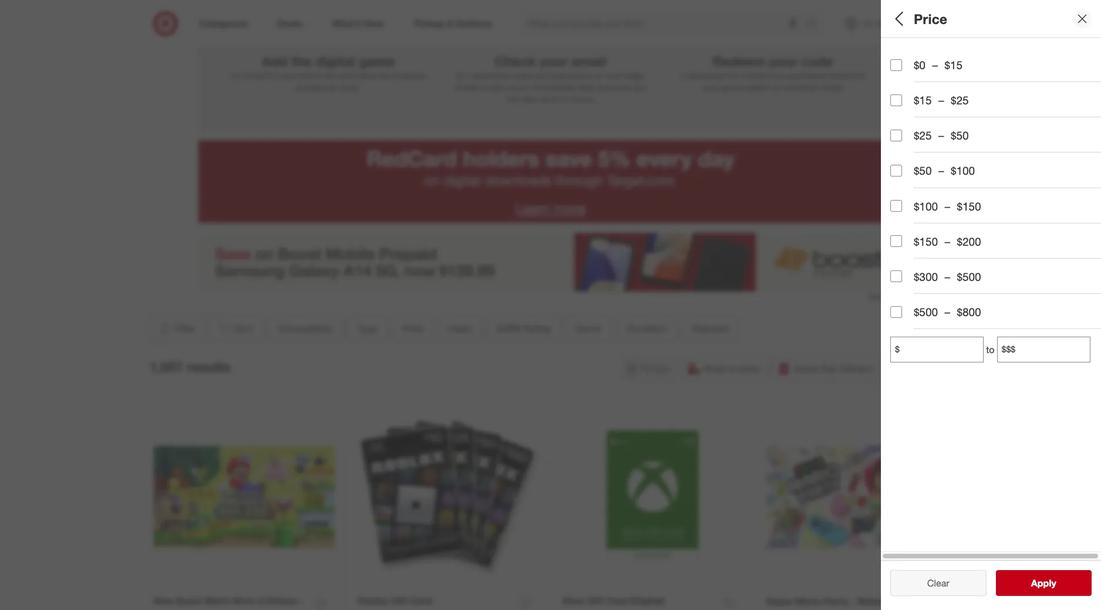 Task type: locate. For each thing, give the bounding box(es) containing it.
search button
[[801, 11, 829, 39]]

your down add
[[280, 70, 295, 80]]

0 vertical spatial price button
[[890, 120, 1101, 161]]

but
[[635, 82, 647, 92]]

digital down holders
[[444, 172, 481, 189]]

0 vertical spatial genre button
[[890, 244, 1101, 285]]

roblox gift card
[[358, 595, 432, 607]]

$25  –  $50 checkbox
[[890, 130, 902, 141]]

None text field
[[997, 337, 1090, 363]]

1 download from the left
[[474, 70, 510, 80]]

gift
[[392, 595, 408, 607], [587, 595, 603, 607]]

0 vertical spatial esrb
[[890, 215, 921, 228]]

0 horizontal spatial $15
[[914, 93, 932, 107]]

download inside redeem your code to download the content you purchased directly to your game system or computer. enjoy!
[[690, 70, 726, 80]]

1 horizontal spatial deals
[[890, 174, 920, 187]]

1 vertical spatial esrb rating button
[[487, 316, 561, 342]]

bros
[[233, 595, 254, 607]]

0 vertical spatial compatibility button
[[890, 38, 1101, 79]]

1 vertical spatial esrb rating
[[497, 323, 551, 334]]

1 horizontal spatial and
[[533, 70, 547, 80]]

1 vertical spatial compatibility button
[[268, 316, 343, 342]]

price dialog
[[881, 0, 1101, 610]]

shipping
[[907, 363, 944, 374]]

$150  –  $200 checkbox
[[890, 236, 902, 247]]

redcard holders save 5% every day
[[366, 145, 735, 172]]

1 vertical spatial $50
[[914, 164, 932, 178]]

and up immediately
[[533, 70, 547, 80]]

cart
[[322, 70, 337, 80]]

code up arrive
[[512, 70, 531, 80]]

1 horizontal spatial results
[[1038, 578, 1069, 589]]

to
[[270, 70, 277, 80], [680, 70, 687, 80], [858, 70, 866, 80], [551, 94, 558, 104], [986, 344, 995, 356]]

$150 right the $150  –  $200 option
[[914, 235, 938, 248]]

$150  –  $200
[[914, 235, 981, 248]]

esrb rating button
[[890, 202, 1101, 244], [487, 316, 561, 342]]

0 vertical spatial esrb rating button
[[890, 202, 1101, 244]]

0 horizontal spatial price button
[[392, 316, 434, 342]]

on left next
[[594, 70, 604, 80]]

xbox gift card (digital) image
[[562, 407, 743, 588], [562, 407, 743, 588]]

1 horizontal spatial type
[[890, 91, 915, 105]]

nintendo right party
[[857, 596, 898, 607]]

and inside the check your email for a download code and instructions on next steps. emails usually arrive immediately after purchase, but can take up to 4+ hours.
[[533, 70, 547, 80]]

0 vertical spatial type
[[890, 91, 915, 105]]

or inside redeem your code to download the content you purchased directly to your game system or computer. enjoy!
[[772, 82, 780, 92]]

mario
[[205, 595, 231, 607], [795, 596, 821, 607]]

xbox gift card (digital)
[[562, 595, 665, 607]]

content inside redeem your code to download the content you purchased directly to your game system or computer. enjoy!
[[742, 70, 770, 80]]

content
[[240, 70, 268, 80], [742, 70, 770, 80]]

0 horizontal spatial code
[[512, 70, 531, 80]]

type
[[890, 91, 915, 105], [358, 323, 378, 334]]

and up usual.
[[339, 70, 353, 80]]

game inside add the digital game or content to your online cart and follow the checkout process as usual.
[[359, 53, 395, 69]]

0 horizontal spatial on
[[424, 172, 440, 189]]

0 vertical spatial compatibility
[[890, 50, 961, 64]]

condition inside all filters dialog
[[890, 297, 942, 310]]

1 clear from the left
[[921, 578, 944, 589]]

learn more
[[515, 200, 586, 217]]

on inside the check your email for a download code and instructions on next steps. emails usually arrive immediately after purchase, but can take up to 4+ hours.
[[594, 70, 604, 80]]

0 horizontal spatial or
[[230, 70, 237, 80]]

5%
[[598, 145, 631, 172]]

follow
[[355, 70, 377, 80]]

up
[[539, 94, 549, 104]]

$15 right $0
[[945, 58, 963, 72]]

0 horizontal spatial $500
[[914, 305, 938, 319]]

results
[[187, 359, 230, 375], [1038, 578, 1069, 589]]

condition up the 'pickup' button
[[626, 323, 667, 334]]

$50 right $50  –  $100 option
[[914, 164, 932, 178]]

the up online
[[291, 53, 312, 69]]

gift for xbox
[[587, 595, 603, 607]]

genre button
[[890, 244, 1101, 285], [566, 316, 611, 342]]

0 vertical spatial digital
[[315, 53, 355, 69]]

your up instructions
[[540, 53, 568, 69]]

1 gift from the left
[[392, 595, 408, 607]]

$100  –  $150
[[914, 199, 981, 213]]

$500 up '$800'
[[957, 270, 981, 283]]

on digital downloads through target.com.
[[424, 172, 677, 189]]

$100
[[951, 164, 975, 178], [914, 199, 938, 213]]

the right follow
[[379, 70, 390, 80]]

$0  –  $15 checkbox
[[890, 59, 902, 71]]

$25 right $25  –  $50 checkbox
[[914, 129, 932, 142]]

featured inside all filters dialog
[[890, 338, 937, 351]]

nintendo down new
[[153, 608, 194, 610]]

condition down $300
[[890, 297, 942, 310]]

esrb rating
[[890, 215, 959, 228], [497, 323, 551, 334]]

0 horizontal spatial game
[[359, 53, 395, 69]]

and inside add the digital game or content to your online cart and follow the checkout process as usual.
[[339, 70, 353, 80]]

1 vertical spatial type
[[358, 323, 378, 334]]

1 horizontal spatial -
[[851, 596, 854, 607]]

$100  –  $150 checkbox
[[890, 200, 902, 212]]

0 vertical spatial deals
[[890, 174, 920, 187]]

price inside all filters dialog
[[890, 132, 918, 146]]

your down redeem
[[702, 82, 718, 92]]

content up the system
[[742, 70, 770, 80]]

- right deluxe
[[300, 595, 304, 607]]

$500  –  $800 checkbox
[[890, 306, 902, 318]]

0 horizontal spatial compatibility button
[[268, 316, 343, 342]]

clear inside all filters dialog
[[921, 578, 944, 589]]

same
[[794, 363, 818, 374]]

mario left party
[[795, 596, 821, 607]]

game left the system
[[721, 82, 741, 92]]

1 card from the left
[[410, 595, 432, 607]]

1 horizontal spatial esrb rating button
[[890, 202, 1101, 244]]

1 vertical spatial featured
[[890, 338, 937, 351]]

featured up shipping button
[[890, 338, 937, 351]]

1 horizontal spatial deals button
[[890, 161, 1101, 202]]

clear all
[[921, 578, 955, 589]]

$25  –  $50
[[914, 129, 969, 142]]

- inside super mario party - nintendo switch
[[851, 596, 854, 607]]

see results button
[[996, 571, 1092, 596]]

$25 up $25  –  $50 in the top right of the page
[[951, 93, 969, 107]]

1 horizontal spatial switch
[[766, 609, 797, 610]]

0 horizontal spatial results
[[187, 359, 230, 375]]

super
[[176, 595, 203, 607], [766, 596, 793, 607]]

party
[[824, 596, 848, 607]]

results right 1,557
[[187, 359, 230, 375]]

0 vertical spatial or
[[230, 70, 237, 80]]

your inside the check your email for a download code and instructions on next steps. emails usually arrive immediately after purchase, but can take up to 4+ hours.
[[540, 53, 568, 69]]

content down add
[[240, 70, 268, 80]]

gift right xbox
[[587, 595, 603, 607]]

2 download from the left
[[690, 70, 726, 80]]

1 vertical spatial results
[[1038, 578, 1069, 589]]

1 vertical spatial $150
[[914, 235, 938, 248]]

1 vertical spatial rating
[[524, 323, 551, 334]]

1 vertical spatial $25
[[914, 129, 932, 142]]

the down redeem
[[728, 70, 740, 80]]

1 horizontal spatial esrb rating
[[890, 215, 959, 228]]

1 horizontal spatial featured
[[890, 338, 937, 351]]

process
[[296, 82, 326, 92]]

super inside 'new super mario bros u deluxe - nintendo switch'
[[176, 595, 203, 607]]

0 horizontal spatial -
[[300, 595, 304, 607]]

download down redeem
[[690, 70, 726, 80]]

1 vertical spatial genre button
[[566, 316, 611, 342]]

4+
[[561, 94, 570, 104]]

0 vertical spatial $100
[[951, 164, 975, 178]]

redcard
[[366, 145, 457, 172]]

nintendo
[[857, 596, 898, 607], [153, 608, 194, 610]]

super inside super mario party - nintendo switch
[[766, 596, 793, 607]]

to inside add the digital game or content to your online cart and follow the checkout process as usual.
[[270, 70, 277, 80]]

(digital)
[[630, 595, 665, 607]]

the inside redeem your code to download the content you purchased directly to your game system or computer. enjoy!
[[728, 70, 740, 80]]

type inside all filters dialog
[[890, 91, 915, 105]]

deals inside all filters dialog
[[890, 174, 920, 187]]

1 vertical spatial deals button
[[438, 316, 482, 342]]

1 content from the left
[[240, 70, 268, 80]]

all filters dialog
[[881, 0, 1101, 610]]

next
[[606, 70, 622, 80]]

all
[[890, 10, 907, 27]]

super right new
[[176, 595, 203, 607]]

0 vertical spatial $15
[[945, 58, 963, 72]]

$50 up $50  –  $100
[[951, 129, 969, 142]]

1 horizontal spatial digital
[[444, 172, 481, 189]]

price button
[[890, 120, 1101, 161], [392, 316, 434, 342]]

download up usually
[[474, 70, 510, 80]]

0 vertical spatial genre
[[890, 256, 923, 269]]

0 vertical spatial esrb rating
[[890, 215, 959, 228]]

mario inside super mario party - nintendo switch
[[795, 596, 821, 607]]

condition button up the 'pickup' button
[[616, 316, 677, 342]]

0 vertical spatial $50
[[951, 129, 969, 142]]

1 horizontal spatial compatibility
[[890, 50, 961, 64]]

0 vertical spatial condition
[[890, 297, 942, 310]]

online
[[298, 70, 320, 80]]

$50  –  $100 checkbox
[[890, 165, 902, 177]]

advertisement region
[[198, 233, 903, 292]]

1 vertical spatial esrb
[[497, 323, 521, 334]]

card left '(digital)'
[[606, 595, 628, 607]]

0 horizontal spatial deals button
[[438, 316, 482, 342]]

redeem your code to download the content you purchased directly to your game system or computer. enjoy!
[[680, 53, 866, 92]]

1 horizontal spatial condition
[[890, 297, 942, 310]]

$15 right $15  –  $25 checkbox
[[914, 93, 932, 107]]

on
[[594, 70, 604, 80], [424, 172, 440, 189]]

0 horizontal spatial compatibility
[[278, 323, 333, 334]]

$50  –  $100
[[914, 164, 975, 178]]

0 horizontal spatial super
[[176, 595, 203, 607]]

type button
[[890, 79, 1101, 120], [348, 316, 388, 342]]

featured button down '$800'
[[890, 326, 1101, 367]]

condition button down $300  –  $500
[[890, 285, 1101, 326]]

0 horizontal spatial and
[[339, 70, 353, 80]]

game up follow
[[359, 53, 395, 69]]

condition button
[[890, 285, 1101, 326], [616, 316, 677, 342]]

results inside button
[[1038, 578, 1069, 589]]

through
[[555, 172, 603, 189]]

0 vertical spatial $150
[[957, 199, 981, 213]]

pickup
[[641, 363, 670, 374]]

rating
[[924, 215, 959, 228], [524, 323, 551, 334]]

$15
[[945, 58, 963, 72], [914, 93, 932, 107]]

1 vertical spatial game
[[721, 82, 741, 92]]

card right roblox
[[410, 595, 432, 607]]

0 horizontal spatial type
[[358, 323, 378, 334]]

code inside the check your email for a download code and instructions on next steps. emails usually arrive immediately after purchase, but can take up to 4+ hours.
[[512, 70, 531, 80]]

new
[[153, 595, 173, 607]]

$500 right the "$500  –  $800" checkbox at right bottom
[[914, 305, 938, 319]]

1 vertical spatial genre
[[576, 323, 601, 334]]

pickup button
[[619, 356, 677, 381]]

0 vertical spatial rating
[[924, 215, 959, 228]]

results right see
[[1038, 578, 1069, 589]]

$50
[[951, 129, 969, 142], [914, 164, 932, 178]]

results for 1,557 results
[[187, 359, 230, 375]]

to inside the check your email for a download code and instructions on next steps. emails usually arrive immediately after purchase, but can take up to 4+ hours.
[[551, 94, 558, 104]]

clear for clear all
[[921, 578, 944, 589]]

and
[[339, 70, 353, 80], [533, 70, 547, 80]]

xbox
[[562, 595, 585, 607]]

0 horizontal spatial esrb
[[497, 323, 521, 334]]

super mario party - nintendo switch link
[[766, 595, 920, 610]]

1 horizontal spatial $100
[[951, 164, 975, 178]]

or
[[230, 70, 237, 80], [772, 82, 780, 92]]

you
[[772, 70, 785, 80]]

for
[[455, 70, 465, 80]]

2 card from the left
[[606, 595, 628, 607]]

1 horizontal spatial card
[[606, 595, 628, 607]]

new super mario bros u deluxe - nintendo switch image
[[153, 407, 334, 588], [153, 407, 334, 588]]

$100 up $100  –  $150
[[951, 164, 975, 178]]

featured
[[691, 323, 729, 334], [890, 338, 937, 351]]

redeem
[[712, 53, 766, 69]]

esrb inside all filters dialog
[[890, 215, 921, 228]]

1 horizontal spatial super
[[766, 596, 793, 607]]

game inside redeem your code to download the content you purchased directly to your game system or computer. enjoy!
[[721, 82, 741, 92]]

0 horizontal spatial $25
[[914, 129, 932, 142]]

on down redcard
[[424, 172, 440, 189]]

super mario party - nintendo switch image
[[766, 407, 948, 588], [766, 407, 948, 588]]

0 vertical spatial on
[[594, 70, 604, 80]]

compatibility
[[890, 50, 961, 64], [278, 323, 333, 334]]

code up purchased
[[801, 53, 833, 69]]

0 vertical spatial game
[[359, 53, 395, 69]]

$100 right the "$100  –  $150" checkbox
[[914, 199, 938, 213]]

featured button up 'shop'
[[681, 316, 739, 342]]

$150 up $200
[[957, 199, 981, 213]]

search
[[801, 19, 829, 30]]

price
[[914, 10, 947, 27], [890, 132, 918, 146], [402, 323, 424, 334]]

2 and from the left
[[533, 70, 547, 80]]

content inside add the digital game or content to your online cart and follow the checkout process as usual.
[[240, 70, 268, 80]]

immediately
[[531, 82, 575, 92]]

roblox gift card image
[[358, 407, 539, 588]]

1 horizontal spatial code
[[801, 53, 833, 69]]

1 vertical spatial or
[[772, 82, 780, 92]]

$25
[[951, 93, 969, 107], [914, 129, 932, 142]]

2 gift from the left
[[587, 595, 603, 607]]

1 horizontal spatial mario
[[795, 596, 821, 607]]

the
[[291, 53, 312, 69], [379, 70, 390, 80], [728, 70, 740, 80]]

1,557
[[149, 359, 183, 375]]

gift right roblox
[[392, 595, 408, 607]]

1 horizontal spatial compatibility button
[[890, 38, 1101, 79]]

1 horizontal spatial gift
[[587, 595, 603, 607]]

None text field
[[890, 337, 984, 363]]

genre inside all filters dialog
[[890, 256, 923, 269]]

$150
[[957, 199, 981, 213], [914, 235, 938, 248]]

1 vertical spatial condition
[[626, 323, 667, 334]]

2 content from the left
[[742, 70, 770, 80]]

1
[[324, 10, 333, 31]]

see results
[[1019, 578, 1069, 589]]

2 clear from the left
[[927, 578, 949, 589]]

$15  –  $25 checkbox
[[890, 94, 902, 106]]

featured up 'shop'
[[691, 323, 729, 334]]

nintendo inside 'new super mario bros u deluxe - nintendo switch'
[[153, 608, 194, 610]]

digital up cart
[[315, 53, 355, 69]]

code
[[801, 53, 833, 69], [512, 70, 531, 80]]

compatibility button
[[890, 38, 1101, 79], [268, 316, 343, 342]]

0 vertical spatial code
[[801, 53, 833, 69]]

super left party
[[766, 596, 793, 607]]

$200
[[957, 235, 981, 248]]

1 horizontal spatial genre
[[890, 256, 923, 269]]

purchase,
[[597, 82, 633, 92]]

digital inside add the digital game or content to your online cart and follow the checkout process as usual.
[[315, 53, 355, 69]]

super mario party - nintendo switch
[[766, 596, 898, 610]]

1 horizontal spatial download
[[690, 70, 726, 80]]

1 vertical spatial price
[[890, 132, 918, 146]]

filter button
[[149, 316, 204, 342]]

mario left bros at the left bottom
[[205, 595, 231, 607]]

0 horizontal spatial switch
[[197, 608, 227, 610]]

0 horizontal spatial genre button
[[566, 316, 611, 342]]

1 horizontal spatial nintendo
[[857, 596, 898, 607]]

clear inside price dialog
[[927, 578, 949, 589]]

1 vertical spatial type button
[[348, 316, 388, 342]]

gift for roblox
[[392, 595, 408, 607]]

$300  –  $500 checkbox
[[890, 271, 902, 283]]

featured button
[[681, 316, 739, 342], [890, 326, 1101, 367]]

your
[[540, 53, 568, 69], [769, 53, 798, 69], [280, 70, 295, 80], [702, 82, 718, 92]]

1 and from the left
[[339, 70, 353, 80]]

0 horizontal spatial content
[[240, 70, 268, 80]]

card for roblox
[[410, 595, 432, 607]]

0 vertical spatial price
[[914, 10, 947, 27]]

- right party
[[851, 596, 854, 607]]

sponsored
[[868, 292, 903, 301]]

day
[[821, 363, 837, 374]]

0 vertical spatial nintendo
[[857, 596, 898, 607]]



Task type: vqa. For each thing, say whether or not it's contained in the screenshot.


Task type: describe. For each thing, give the bounding box(es) containing it.
usually
[[480, 82, 506, 92]]

sort
[[235, 323, 253, 334]]

1 horizontal spatial $150
[[957, 199, 981, 213]]

learn
[[515, 200, 550, 217]]

0 horizontal spatial condition button
[[616, 316, 677, 342]]

store
[[738, 363, 760, 374]]

2 vertical spatial price
[[402, 323, 424, 334]]

all
[[946, 578, 955, 589]]

0 vertical spatial $25
[[951, 93, 969, 107]]

in
[[728, 363, 736, 374]]

apply button
[[996, 571, 1092, 596]]

0 horizontal spatial condition
[[626, 323, 667, 334]]

target.com.
[[607, 172, 677, 189]]

0 horizontal spatial featured
[[691, 323, 729, 334]]

none text field inside price dialog
[[997, 337, 1090, 363]]

enjoy!
[[821, 82, 843, 92]]

shop in store
[[704, 363, 760, 374]]

0 horizontal spatial $100
[[914, 199, 938, 213]]

instructions
[[549, 70, 592, 80]]

sort button
[[208, 316, 263, 342]]

all filters
[[890, 10, 947, 27]]

1 horizontal spatial genre button
[[890, 244, 1101, 285]]

add the digital game or content to your online cart and follow the checkout process as usual.
[[230, 53, 427, 92]]

none text field inside price dialog
[[890, 337, 984, 363]]

directly
[[829, 70, 856, 80]]

results for see results
[[1038, 578, 1069, 589]]

0 vertical spatial type button
[[890, 79, 1101, 120]]

1 vertical spatial compatibility
[[278, 323, 333, 334]]

checkout
[[393, 70, 427, 80]]

1 horizontal spatial condition button
[[890, 285, 1101, 326]]

u
[[257, 595, 264, 607]]

$300  –  $500
[[914, 270, 981, 283]]

0 horizontal spatial $50
[[914, 164, 932, 178]]

rating inside all filters dialog
[[924, 215, 959, 228]]

0 horizontal spatial genre
[[576, 323, 601, 334]]

steps.
[[624, 70, 646, 80]]

computer.
[[782, 82, 819, 92]]

day
[[698, 145, 735, 172]]

clear all button
[[890, 571, 986, 596]]

same day delivery button
[[772, 356, 881, 381]]

What can we help you find? suggestions appear below search field
[[521, 11, 809, 36]]

nintendo inside super mario party - nintendo switch
[[857, 596, 898, 607]]

0 horizontal spatial the
[[291, 53, 312, 69]]

a
[[467, 70, 472, 80]]

usual.
[[339, 82, 360, 92]]

2
[[546, 10, 555, 31]]

1 horizontal spatial the
[[379, 70, 390, 80]]

emails
[[454, 82, 478, 92]]

same day delivery
[[794, 363, 873, 374]]

to inside price dialog
[[986, 344, 995, 356]]

see
[[1019, 578, 1036, 589]]

as
[[328, 82, 337, 92]]

0 horizontal spatial type button
[[348, 316, 388, 342]]

downloads
[[484, 172, 552, 189]]

1 horizontal spatial price button
[[890, 120, 1101, 161]]

$0  –  $15
[[914, 58, 963, 72]]

switch inside 'new super mario bros u deluxe - nintendo switch'
[[197, 608, 227, 610]]

email
[[572, 53, 606, 69]]

check your email for a download code and instructions on next steps. emails usually arrive immediately after purchase, but can take up to 4+ hours.
[[454, 53, 647, 104]]

more
[[554, 200, 586, 217]]

0 horizontal spatial esrb rating button
[[487, 316, 561, 342]]

0 horizontal spatial $150
[[914, 235, 938, 248]]

1 vertical spatial on
[[424, 172, 440, 189]]

or inside add the digital game or content to your online cart and follow the checkout process as usual.
[[230, 70, 237, 80]]

purchased
[[788, 70, 827, 80]]

filters
[[910, 10, 947, 27]]

1,557 results
[[149, 359, 230, 375]]

system
[[744, 82, 770, 92]]

shop in store button
[[682, 356, 767, 381]]

3
[[768, 10, 778, 31]]

esrb rating button inside all filters dialog
[[890, 202, 1101, 244]]

your up you
[[769, 53, 798, 69]]

0 horizontal spatial esrb rating
[[497, 323, 551, 334]]

new super mario bros u deluxe - nintendo switch link
[[153, 594, 307, 610]]

add
[[262, 53, 287, 69]]

shop
[[704, 363, 726, 374]]

holders
[[463, 145, 539, 172]]

0 horizontal spatial featured button
[[681, 316, 739, 342]]

$500  –  $800
[[914, 305, 981, 319]]

arrive
[[508, 82, 529, 92]]

$0
[[914, 58, 926, 72]]

1 horizontal spatial $15
[[945, 58, 963, 72]]

check
[[495, 53, 536, 69]]

1 vertical spatial $500
[[914, 305, 938, 319]]

your inside add the digital game or content to your online cart and follow the checkout process as usual.
[[280, 70, 295, 80]]

1 vertical spatial $15
[[914, 93, 932, 107]]

esrb rating inside all filters dialog
[[890, 215, 959, 228]]

1 horizontal spatial $500
[[957, 270, 981, 283]]

switch inside super mario party - nintendo switch
[[766, 609, 797, 610]]

filter
[[174, 323, 195, 334]]

hours.
[[573, 94, 595, 104]]

shipping button
[[885, 356, 952, 381]]

every
[[637, 145, 692, 172]]

1 horizontal spatial featured button
[[890, 326, 1101, 367]]

deluxe
[[267, 595, 297, 607]]

$800
[[957, 305, 981, 319]]

save
[[545, 145, 592, 172]]

new super mario bros u deluxe - nintendo switch
[[153, 595, 304, 610]]

apply
[[1031, 578, 1056, 589]]

$15  –  $25
[[914, 93, 969, 107]]

price inside price dialog
[[914, 10, 947, 27]]

code inside redeem your code to download the content you purchased directly to your game system or computer. enjoy!
[[801, 53, 833, 69]]

0 vertical spatial deals button
[[890, 161, 1101, 202]]

download inside the check your email for a download code and instructions on next steps. emails usually arrive immediately after purchase, but can take up to 4+ hours.
[[474, 70, 510, 80]]

1 vertical spatial price button
[[392, 316, 434, 342]]

mario inside 'new super mario bros u deluxe - nintendo switch'
[[205, 595, 231, 607]]

roblox
[[358, 595, 389, 607]]

clear button
[[890, 571, 986, 596]]

- inside 'new super mario bros u deluxe - nintendo switch'
[[300, 595, 304, 607]]

compatibility inside all filters dialog
[[890, 50, 961, 64]]

0 horizontal spatial deals
[[448, 323, 472, 334]]

card for xbox
[[606, 595, 628, 607]]

can
[[506, 94, 519, 104]]

$300
[[914, 270, 938, 283]]

delivery
[[839, 363, 873, 374]]

Include out of stock checkbox
[[890, 460, 902, 472]]

clear for clear
[[927, 578, 949, 589]]



